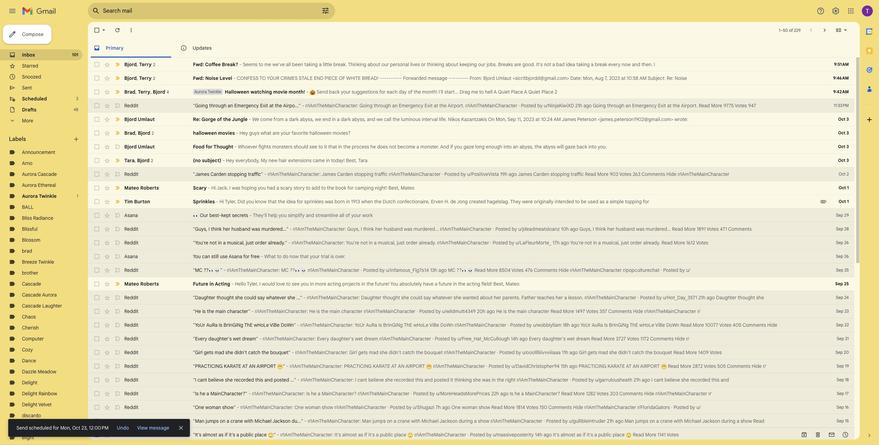 Task type: describe. For each thing, give the bounding box(es) containing it.
updates
[[193, 45, 212, 51]]

0 horizontal spatial 👀 image
[[193, 213, 199, 219]]

3 michael from the left
[[684, 419, 701, 425]]

1 horizontal spatial tara
[[358, 158, 367, 164]]

24
[[844, 295, 849, 300]]

i right the "guys,
[[208, 226, 210, 232]]

parents.
[[502, 295, 520, 301]]

delight for delight link
[[22, 380, 37, 386]]

7 row from the top
[[88, 140, 854, 154]]

the down more
[[321, 309, 328, 315]]

refresh image
[[114, 27, 121, 34]]

the right "he
[[207, 309, 214, 315]]

votes left '150'
[[526, 405, 538, 411]]

to up 'came'
[[318, 144, 323, 150]]

oct for we come from a dark abyss, we end in a dark abyss, and we call the luminous interval life. nikos kazantzakis on mon, sep 11, 2023 at 10:24 am james peterson <james.peterson1902@gmail.com> wrote:
[[838, 117, 845, 122]]

0 horizontal spatial tara
[[124, 157, 135, 164]]

meadow
[[38, 369, 56, 375]]

0 horizontal spatial it
[[324, 144, 327, 150]]

votes right 1612
[[696, 240, 708, 246]]

to left be
[[575, 199, 580, 205]]

more left 1612
[[674, 240, 685, 246]]

2 believe from the left
[[368, 377, 384, 384]]

0 horizontal spatial message
[[149, 425, 169, 432]]

1 an from the left
[[249, 364, 255, 370]]

roberts for scary - hi jack, i was hoping you had a scary story to add to the book for camping night! best, mateo
[[140, 185, 159, 191]]

reddit for "i cant believe she recorded this and posted ..." - r/iamthemaincharacter: i cant believe she recorded this and posted it thinking she was in the right r/iamthemaincharacter · posted by u/garrulousheath 21h ago i cant believe she recorded this and
[[124, 377, 138, 384]]

357
[[599, 309, 607, 315]]

😬 image
[[277, 364, 283, 370]]

" for "practicing karate at an airport
[[283, 364, 285, 370]]

1 karate from the left
[[224, 364, 241, 370]]

1 row from the top
[[88, 58, 854, 71]]

sep for "daughter thought she could say whatever she ..." - r/iamthemaincharacter: daughter thought she could say whatever she wanted about her parents. father teaches her a lesson. r/iamthemaincharacter · posted by u/hot_day_3571 21h ago daughter thought she
[[836, 295, 843, 300]]

1 🙄 image from the left
[[407, 433, 413, 439]]

1 murdered... from the left
[[414, 226, 439, 232]]

26 for you can still use asana for free - what to do now that your trial is over. ‌ ‌ ‌ ‌ ‌ ‌ ‌ ‌ ‌ ‌ ‌ ‌ ‌ ‌ ‌ ‌ ‌ ‌ ‌ ‌ ‌ ‌ ‌ ‌ ‌ ‌ ‌ ‌ ‌ ‌ ‌ ‌ ‌ ‌ ‌ ‌ ‌ ‌ ‌ ‌ ‌ ‌ ‌ ‌ ‌ ‌ ‌ ‌ ‌ ‌ ‌ ‌ ‌ ‌ ‌ ‌ ‌ ‌ ‌ ‌ ‌ ‌ ‌ ‌ ‌ ‌ ‌ ‌ ‌ ‌ ‌ ‌ ‌ ‌ ‌ ‌ ‌ ‌ ‌ ‌ ‌
[[844, 254, 849, 259]]

simplify
[[288, 213, 305, 219]]

her down "simple"
[[607, 226, 615, 232]]

comments right 405
[[743, 322, 766, 329]]

"girl
[[193, 350, 203, 356]]

3 this from the left
[[711, 377, 719, 384]]

"practicing karate at an airport
[[193, 364, 277, 370]]

1 bringing from the left
[[224, 322, 243, 329]]

2 taking from the left
[[576, 61, 590, 68]]

48
[[74, 107, 78, 112]]

terry for fwd: noise level - confess to your crimes stale end piece of white bread! ---------- forwarded message --------- from: bjord umlaut <sicritbjordd@gmail.com> date: mon, aug 7, 2023 at 10:58 am subject: re: noise
[[139, 75, 152, 81]]

2 airport. from the left
[[681, 103, 698, 109]]

sprinkles
[[304, 199, 324, 205]]

0 vertical spatial re:
[[667, 75, 673, 81]]

1 girl from the left
[[349, 350, 357, 356]]

in left acting
[[209, 281, 214, 287]]

3 cant from the left
[[654, 377, 663, 384]]

your left work
[[351, 213, 361, 219]]

12:00 pm
[[89, 425, 109, 432]]

you right "and"
[[454, 144, 462, 150]]

ago right 17h
[[561, 240, 569, 246]]

bjord , terry 2 for fwd: coffee break? - seems to me we've all been taking a little break. thinking about our personal lives or thinking about keeping our jobs. breaks are good. it's not a bad idea taking a break every now and then. i
[[124, 61, 155, 67]]

1 vertical spatial you
[[390, 281, 398, 287]]

2 horizontal spatial mon,
[[583, 75, 594, 81]]

blossom
[[22, 237, 40, 243]]

your down of
[[341, 89, 351, 95]]

of right the gorge
[[217, 116, 222, 123]]

extensions
[[288, 158, 312, 164]]

the right when
[[374, 199, 381, 205]]

0 horizontal spatial james
[[322, 171, 336, 178]]

2 horizontal spatial it's
[[553, 432, 559, 438]]

0 horizontal spatial u/
[[686, 267, 690, 274]]

wrote:
[[674, 116, 688, 123]]

posted left u/shugazi
[[390, 405, 405, 411]]

the up wrote:
[[673, 103, 680, 109]]

not down work
[[360, 240, 368, 246]]

2 gets from the left
[[358, 350, 368, 356]]

more left 10077
[[693, 322, 704, 329]]

aurora up laughter on the bottom of the page
[[42, 292, 57, 298]]

older image
[[821, 27, 828, 34]]

sep 26 for you can still use asana for free - what to do now that your trial is over. ‌ ‌ ‌ ‌ ‌ ‌ ‌ ‌ ‌ ‌ ‌ ‌ ‌ ‌ ‌ ‌ ‌ ‌ ‌ ‌ ‌ ‌ ‌ ‌ ‌ ‌ ‌ ‌ ‌ ‌ ‌ ‌ ‌ ‌ ‌ ‌ ‌ ‌ ‌ ‌ ‌ ‌ ‌ ‌ ‌ ‌ ‌ ‌ ‌ ‌ ‌ ‌ ‌ ‌ ‌ ‌ ‌ ‌ ‌ ‌ ‌ ‌ ‌ ‌ ‌ ‌ ‌ ‌ ‌ ‌ ‌ ‌ ‌ ‌ ‌ ‌ ‌ ‌ ‌ ‌ ‌
[[836, 254, 849, 259]]

1 month! from the left
[[289, 89, 305, 95]]

is right 'trial'
[[330, 254, 334, 260]]

sep for "every daughter's wet dream" - r/iamthemaincharacter: every daughter's wet dream r/iamthemaincharacter · posted by u/free_hat_mccullough 14h ago every daughter's wet dream read more 3727 votes 1172 comments hide r/
[[837, 337, 844, 342]]

jobs.
[[487, 61, 497, 68]]

0 vertical spatial am
[[639, 75, 647, 81]]

1 horizontal spatial about
[[446, 61, 458, 68]]

3 an from the left
[[633, 364, 639, 370]]

3 bringing from the left
[[609, 322, 629, 329]]

1 main from the left
[[215, 309, 226, 315]]

🎃 image
[[310, 90, 316, 95]]

labels heading
[[9, 136, 73, 143]]

main content containing primary
[[88, 22, 860, 446]]

delight rainbow
[[22, 391, 57, 397]]

28 row from the top
[[88, 429, 854, 442]]

for left free
[[243, 254, 250, 260]]

more left 1497
[[563, 309, 574, 315]]

umlaut for re: gorge of the jungle - we come from a dark abyss, we end in a dark abyss, and we call the luminous interval life. nikos kazantzakis on mon, sep 11, 2023 at 10:24 am james peterson <james.peterson1902@gmail.com> wrote:
[[138, 116, 155, 123]]

"james carden stopping traffic" - r/iamthemaincharacter: james carden stopping traffic r/iamthemaincharacter · posted by u/positivevista 19h ago james carden stopping traffic read more 903 votes 263 comments hide r/iamthemaincharacter
[[193, 171, 729, 178]]

1 order from the left
[[255, 240, 267, 246]]

, for fwd: coffee break?
[[137, 61, 138, 67]]

her down - they'll help you simplify and streamline all of your work ‌ ‌ ‌ ‌ ‌ ‌ ‌ ‌ ‌ ‌ ‌ ‌ ‌ ‌ ‌ ‌ ‌ ‌ ‌ ‌ ‌ ‌ ‌ ‌ ‌ ‌ ‌ ‌ ‌ ‌ ‌ ‌ ‌ ‌ ‌ ‌ ‌ ‌ ‌ ‌ ‌ ‌ ‌ ‌ ‌ ‌ ‌ ‌ ‌ ‌ ‌ ‌ ‌ ‌ ‌ ‌ ‌ ‌ ‌ ‌ ‌ ‌ ‌ ‌ ‌ ‌ ‌ ‌ ‌ ‌
[[375, 226, 382, 232]]

read more 2872 votes 505 comments hide r/
[[667, 364, 766, 370]]

21h right u/garrulousheath
[[634, 377, 641, 384]]

3 ?? from the left
[[457, 267, 462, 274]]

not left the bad
[[544, 61, 551, 68]]

i down the used
[[593, 226, 594, 232]]

1 it's from the left
[[368, 432, 375, 438]]

aurora for aurora cascade
[[22, 171, 37, 178]]

reddit for "james carden stopping traffic" - r/iamthemaincharacter: james carden stopping traffic r/iamthemaincharacter · posted by u/positivevista 19h ago james carden stopping traffic read more 903 votes 263 comments hide r/iamthemaincharacter
[[124, 171, 138, 178]]

i down '- r/iamthemaincharacter: practicing karate at an airport'
[[355, 377, 356, 384]]

twinkle for breeze twinkle
[[38, 259, 54, 265]]

1 dark from the left
[[289, 116, 299, 123]]

of right 50
[[789, 28, 793, 33]]

2 traffic from the left
[[571, 171, 584, 178]]

add
[[312, 185, 320, 191]]

is down more
[[316, 309, 320, 315]]

<sicritbjordd@gmail.com>
[[513, 75, 569, 81]]

undo alert
[[114, 422, 132, 435]]

2 🙄 image from the left
[[626, 433, 632, 439]]

sep 25 for r/iamthemaincharacter: mc ??
[[836, 268, 849, 273]]

1 vertical spatial ..."
[[290, 377, 296, 384]]

18h
[[563, 322, 570, 329]]

have
[[423, 281, 434, 287]]

0 horizontal spatial abyss,
[[300, 116, 314, 123]]

we've
[[272, 61, 285, 68]]

1 gets from the left
[[204, 350, 213, 356]]

sep 26 for "you're not in a musical, just order already." - r/iamthemaincharacter: you're not in a musical, just order already. r/iamthemaincharacter · posted by u/lafleurmorte_ 17h ago you're not in a musical, just order already. read more 1612 votes
[[836, 240, 849, 246]]

new
[[269, 158, 277, 164]]

ball link
[[22, 204, 33, 210]]

3 through from the left
[[607, 103, 624, 109]]

born
[[335, 199, 345, 205]]

1 horizontal spatial abyss,
[[352, 116, 366, 123]]

28
[[844, 227, 849, 232]]

2 😬 image from the left
[[661, 364, 667, 370]]

hi for hi jack, i was hoping you had a scary story to add to the book for camping night! best, mateo
[[211, 185, 216, 191]]

3 wet from the left
[[567, 336, 575, 342]]

in right future
[[453, 281, 457, 287]]

2 for halloween movies - hey guys what are your favorite halloween movies?
[[152, 131, 154, 136]]

2 going from the left
[[593, 103, 606, 109]]

dreamy
[[22, 424, 39, 430]]

terry for fwd: coffee break? - seems to me we've all been taking a little break. thinking about our personal lives or thinking about keeping our jobs. breaks are good. it's not a bad idea taking a break every now and then. i
[[139, 61, 152, 67]]

0 vertical spatial tyler,
[[225, 199, 236, 205]]

2 your from the left
[[580, 322, 591, 329]]

asana for what to do now that your trial is over. ‌ ‌ ‌ ‌ ‌ ‌ ‌ ‌ ‌ ‌ ‌ ‌ ‌ ‌ ‌ ‌ ‌ ‌ ‌ ‌ ‌ ‌ ‌ ‌ ‌ ‌ ‌ ‌ ‌ ‌ ‌ ‌ ‌ ‌ ‌ ‌ ‌ ‌ ‌ ‌ ‌ ‌ ‌ ‌ ‌ ‌ ‌ ‌ ‌ ‌ ‌ ‌ ‌ ‌ ‌ ‌ ‌ ‌ ‌ ‌ ‌ ‌ ‌ ‌ ‌ ‌ ‌ ‌ ‌ ‌ ‌ ‌ ‌ ‌ ‌ ‌ ‌ ‌ ‌ ‌ ‌
[[124, 254, 138, 260]]

1 the from the left
[[244, 322, 253, 329]]

bjord umlaut for re: gorge of the jungle - we come from a dark abyss, we end in a dark abyss, and we call the luminous interval life. nikos kazantzakis on mon, sep 11, 2023 at 10:24 am james peterson <james.peterson1902@gmail.com> wrote:
[[124, 116, 155, 123]]

breaks
[[498, 61, 513, 68]]

1 vertical spatial idea
[[286, 199, 296, 205]]

interval
[[422, 116, 438, 123]]

alert containing send scheduled for mon, oct 23, 12:00 pm
[[8, 16, 868, 437]]

21h right u/gullibleintruder
[[607, 419, 614, 425]]

2 michael from the left
[[422, 419, 439, 425]]

tim burton
[[124, 199, 150, 205]]

2 our from the left
[[478, 61, 485, 68]]

announcement
[[22, 149, 55, 156]]

main menu image
[[8, 7, 16, 15]]

cozy
[[22, 347, 33, 353]]

labels navigation
[[0, 22, 88, 446]]

0 vertical spatial 14h
[[511, 336, 518, 342]]

3 for the
[[846, 144, 849, 149]]

0 vertical spatial 2023
[[609, 75, 620, 81]]

reddit for "guys, i think her husband was murdered..." - r/iamthemaincharacter: guys, i think her husband was murdered... r/iamthemaincharacter · posted by u/jdeadmeatsloanz 10h ago guys, i think her husband was murdered... read more 1891 votes 471 comments
[[124, 226, 138, 232]]

26 for "you're not in a musical, just order already." - r/iamthemaincharacter: you're not in a musical, just order already. r/iamthemaincharacter · posted by u/lafleurmorte_ 17h ago you're not in a musical, just order already. read more 1612 votes
[[844, 240, 849, 246]]

votes left "203"
[[597, 391, 609, 397]]

and down 505
[[721, 377, 729, 384]]

dazzle
[[22, 369, 37, 375]]

2 halloween from the left
[[309, 130, 332, 136]]

2 he from the left
[[496, 309, 502, 315]]

cascade for cascade aurora
[[22, 292, 41, 298]]

2 oct 1 from the top
[[839, 199, 849, 204]]

to right seems
[[259, 61, 263, 68]]

was down topping
[[636, 226, 645, 232]]

2 vertical spatial best,
[[493, 281, 504, 287]]

1 michael from the left
[[255, 419, 271, 425]]

ago right 19h
[[509, 171, 517, 178]]

sep for "your aura is bringing the whole vibe down" - r/iamthemaincharacter: your aura is bringing the whole vibe down r/iamthemaincharacter · posted by u/wobblyllam 18h ago your aura is bringing the whole vibe down read more 10077 votes 405 comments hide
[[836, 323, 843, 328]]

in left 1913
[[346, 199, 350, 205]]

1 vertical spatial 14h
[[535, 432, 542, 438]]

ago right the 22h
[[500, 391, 509, 397]]

cherish
[[22, 325, 39, 331]]

25 for hello tyler, i would love to see you in more acting projects in the future! you absolutely have a future in the acting field! best, mateo
[[844, 282, 849, 287]]

2 a from the left
[[524, 89, 527, 95]]

from
[[274, 116, 284, 123]]

1 airport from the left
[[257, 364, 276, 370]]

1 at from the left
[[242, 364, 248, 370]]

2 row from the top
[[88, 71, 854, 85]]

, for (no subject)
[[135, 157, 136, 164]]

2 bringing from the left
[[383, 322, 403, 329]]

1 bouquet from the left
[[424, 350, 443, 356]]

twinkle for aurora twinkle halloween watching movie month!
[[208, 89, 221, 94]]

the left book
[[327, 185, 334, 191]]

future!
[[375, 281, 389, 287]]

was down they'll
[[252, 226, 260, 232]]

would
[[262, 281, 275, 287]]

0 horizontal spatial it's
[[335, 432, 341, 438]]

bread!
[[362, 75, 378, 81]]

of
[[339, 75, 345, 81]]

11 reddit from the top
[[124, 364, 138, 370]]

1 vertical spatial back
[[577, 144, 587, 150]]

and right the simplify
[[306, 213, 314, 219]]

1 down from the left
[[440, 322, 453, 329]]

1 vertical spatial re:
[[193, 116, 200, 123]]

the up life.
[[439, 103, 447, 109]]

and left call
[[367, 116, 375, 123]]

"he is the main character" - r/iamthemaincharacter: he is the main character r/iamthemaincharacter · posted by u/wildmutt4349 20h ago he is the main character read more 1497 votes 357 comments hide r/iamthemaincharacter r/
[[193, 309, 700, 315]]

an right the enough
[[513, 144, 518, 150]]

0 horizontal spatial now
[[290, 254, 299, 260]]

scheduled
[[22, 96, 47, 102]]

more left the 1141
[[645, 432, 656, 438]]

19h
[[500, 171, 507, 178]]

reddit for "he is the main character" - r/iamthemaincharacter: he is the main character r/iamthemaincharacter · posted by u/wildmutt4349 20h ago he is the main character read more 1497 votes 357 comments hide r/iamthemaincharacter r/
[[124, 309, 138, 315]]

aurora twinkle
[[22, 193, 57, 200]]

1 💀 image from the left
[[214, 268, 220, 274]]

3 stopping from the left
[[550, 171, 569, 178]]

gorge
[[202, 116, 216, 123]]

radiance
[[33, 215, 53, 221]]

0 vertical spatial you
[[193, 254, 201, 260]]

sep 17
[[837, 391, 849, 397]]

food for thought - whoever fights monsters should see to it that in the process he does not become a monster. and if you gaze long enough into an abyss, the abyss will gaze back into you.
[[193, 144, 607, 150]]

1 vertical spatial all
[[339, 213, 344, 219]]

1 think from the left
[[211, 226, 222, 232]]

in right 'came'
[[326, 158, 330, 164]]

0 horizontal spatial are
[[273, 130, 280, 136]]

thinking for it
[[454, 377, 472, 384]]

in up the 22h
[[492, 377, 496, 384]]

0 vertical spatial now
[[622, 61, 631, 68]]

1 recorded from the left
[[234, 377, 254, 384]]

1 during from the left
[[459, 419, 473, 425]]

ago right the 7h
[[442, 405, 450, 411]]

sep 20
[[836, 350, 849, 355]]

sep 18
[[837, 378, 849, 383]]

support image
[[817, 7, 825, 15]]

2 horizontal spatial james
[[562, 116, 576, 123]]

posted down hagelslag.
[[495, 226, 510, 232]]

delight for delight rainbow
[[22, 391, 37, 397]]

posted up de
[[444, 171, 459, 178]]

brad for terry
[[124, 89, 135, 95]]

her left parents.
[[494, 295, 501, 301]]

in up use
[[218, 240, 222, 246]]

2 horizontal spatial that
[[328, 144, 337, 150]]

fwd: for fwd: coffee break? - seems to me we've all been taking a little break. thinking about our personal lives or thinking about keeping our jobs. breaks are good. it's not a bad idea taking a break every now and then. i
[[193, 61, 204, 68]]

start...
[[444, 89, 458, 95]]

drafts link
[[22, 107, 36, 113]]

oct for r/iamthemaincharacter: james carden stopping traffic r/iamthemaincharacter · posted by u/positivevista 19h ago james carden stopping traffic read more 903 votes 263 comments hide r/iamthemaincharacter
[[839, 172, 846, 177]]

15
[[845, 419, 849, 424]]

u/ooolllliiivvviiiaaa
[[522, 350, 561, 356]]

(no
[[193, 158, 201, 164]]

3 carden from the left
[[533, 171, 549, 178]]

umlaut for food for thought - whoever fights monsters should see to it that in the process he does not become a monster. and if you gaze long enough into an abyss, the abyss will gaze back into you.
[[138, 144, 155, 150]]

10077
[[705, 322, 718, 329]]

1 horizontal spatial it's
[[536, 61, 543, 68]]

murdered..."
[[261, 226, 288, 232]]

reddit for "your aura is bringing the whole vibe down" - r/iamthemaincharacter: your aura is bringing the whole vibe down r/iamthemaincharacter · posted by u/wobblyllam 18h ago your aura is bringing the whole vibe down read more 10077 votes 405 comments hide
[[124, 322, 138, 329]]

to left the add
[[306, 185, 310, 191]]

row containing tim burton
[[88, 195, 854, 209]]

1 horizontal spatial are
[[514, 61, 521, 68]]

reddit for "going through an emergency exit at the airpo..." - r/iamthemaincharacter: going through an emergency exit at the airport. r/iamthemaincharacter · posted by u/ninjakiwixd 21h ago going through an emergency exit at the airport. read more 9775 votes 947
[[124, 103, 138, 109]]

settings image
[[832, 7, 840, 15]]

not right "you're
[[210, 240, 217, 246]]

dreamy enigma link
[[22, 424, 56, 430]]

message inside main content
[[428, 75, 447, 81]]

1 almost from the left
[[203, 432, 217, 438]]

brad , terry , bjord 4
[[124, 89, 169, 95]]

level
[[220, 75, 232, 81]]

9:51 am
[[834, 62, 849, 67]]

13 row from the top
[[88, 223, 854, 236]]

brad for bjord
[[124, 130, 135, 136]]

21h right u/hot_day_3571
[[698, 295, 705, 301]]

1 whole from the left
[[254, 322, 269, 329]]

3 for tara
[[846, 158, 849, 163]]

25 for r/iamthemaincharacter: mc ??
[[844, 268, 849, 273]]

1 horizontal spatial me
[[471, 89, 478, 95]]

movies
[[218, 130, 235, 136]]

1 wet from the left
[[233, 336, 241, 342]]

1 horizontal spatial mon,
[[496, 116, 506, 123]]

votes left the 263
[[619, 171, 631, 178]]

0 vertical spatial ..."
[[296, 295, 302, 301]]

" for "it's almost as if it's a public place
[[274, 432, 276, 438]]

to right love
[[286, 281, 291, 287]]

0 horizontal spatial see
[[292, 281, 300, 287]]

posted down have
[[419, 309, 434, 315]]

cascade aurora link
[[22, 292, 57, 298]]

1 just from the left
[[246, 240, 254, 246]]

0 horizontal spatial "
[[220, 267, 222, 274]]

is right "he
[[202, 309, 206, 315]]

posted up the 22h
[[489, 364, 504, 370]]

ago down '150'
[[544, 432, 552, 438]]

1 he from the left
[[309, 309, 315, 315]]

sep 15
[[837, 419, 849, 424]]

2 one from the left
[[451, 405, 461, 411]]

each
[[387, 89, 398, 95]]

ago up 'r/floridagators'
[[642, 377, 650, 384]]

posted down parents.
[[510, 322, 525, 329]]

movie
[[273, 89, 287, 95]]

you right help
[[279, 213, 287, 219]]

was left hoping
[[232, 185, 240, 191]]

476
[[525, 267, 533, 274]]

and down bouquet"
[[264, 377, 273, 384]]

break?
[[222, 61, 238, 68]]

oct 3 for hey guys what are your favorite halloween movies?
[[838, 130, 849, 136]]

posted down "man jumps on a crane with michael jackson du..." - r/iamthemaincharacter: man jumps on a crane with michael jackson during a show r/iamthemaincharacter · posted by u/gullibleintruder 21h ago man jumps on a crane with michael jackson during a show read in the bottom of the page
[[470, 432, 485, 438]]

comments right 505
[[727, 364, 750, 370]]

ago right 11h
[[569, 350, 578, 356]]

sent
[[22, 85, 32, 91]]

6 row from the top
[[88, 126, 854, 140]]

we
[[252, 116, 259, 123]]

the down 1172
[[645, 350, 653, 356]]

12 row from the top
[[88, 209, 854, 223]]

they'll
[[253, 213, 267, 219]]

0 horizontal spatial am
[[554, 116, 561, 123]]

2 horizontal spatial abyss,
[[520, 144, 533, 150]]

1 stopping from the left
[[228, 171, 247, 178]]

0 horizontal spatial all
[[286, 61, 291, 68]]

1 vertical spatial u/
[[696, 405, 701, 411]]

an down halloween
[[228, 103, 233, 109]]

laughter
[[42, 303, 62, 309]]

ago up peterson
[[583, 103, 592, 109]]

hi for hi tyler, did you know that the idea for sprinkles was born in 1913 when the dutch confectionaire, erven h. de jong created hagelslag. they were originally intended to be used as a simple topping for
[[219, 199, 224, 205]]

2 horizontal spatial about
[[480, 295, 493, 301]]

0 horizontal spatial about
[[367, 61, 380, 68]]

hey for hey everybody, my new hair extensions came in today! best, tara
[[226, 158, 234, 164]]

brother link
[[22, 270, 38, 276]]

food
[[193, 144, 205, 150]]

starred link
[[22, 63, 38, 69]]

search mail image
[[90, 5, 102, 17]]

in right projects
[[361, 281, 365, 287]]

starred
[[22, 63, 38, 69]]

bjord umlaut for food for thought - whoever fights monsters should see to it that in the process he does not become a monster. and if you gaze long enough into an abyss, the abyss will gaze back into you.
[[124, 144, 155, 150]]

26 row from the top
[[88, 401, 854, 415]]

0 horizontal spatial that
[[268, 199, 277, 205]]

lives
[[410, 61, 420, 68]]

2 for fwd: coffee break? - seems to me we've all been taking a little break. thinking about our personal lives or thinking about keeping our jobs. breaks are good. it's not a bad idea taking a break every now and then. i
[[153, 62, 155, 67]]

2 💀 image from the left
[[301, 268, 306, 274]]

1 place from the left
[[511, 89, 523, 95]]

subject:
[[648, 75, 665, 81]]

the down "every daughter's wet dream" - r/iamthemaincharacter: every daughter's wet dream r/iamthemaincharacter · posted by u/free_hat_mccullough 14h ago every daughter's wet dream read more 3727 votes 1172 comments hide r/
[[416, 350, 423, 356]]

1 on from the left
[[220, 419, 225, 425]]

oct for hey everybody, my new hair extensions came in today! best, tara
[[838, 158, 845, 163]]

send for send scheduled for mon, oct 23, 12:00 pm
[[16, 425, 28, 432]]

203
[[610, 391, 618, 397]]

brad , bjord 2
[[124, 130, 154, 136]]

ago up 10077
[[707, 295, 715, 301]]

1 didn't from the left
[[389, 350, 401, 356]]

3 woman from the left
[[462, 405, 477, 411]]

your left 'trial'
[[310, 254, 320, 260]]

bjord , terry 2 for fwd: noise level - confess to your crimes stale end piece of white bread! ---------- forwarded message --------- from: bjord umlaut <sicritbjordd@gmail.com> date: mon, aug 7, 2023 at 10:58 am subject: re: noise
[[124, 75, 155, 81]]

3 airport from the left
[[640, 364, 660, 370]]

1 horizontal spatial james
[[518, 171, 532, 178]]

1814
[[516, 405, 525, 411]]

"james
[[193, 171, 209, 178]]

not right does
[[389, 144, 396, 150]]

1141
[[658, 432, 666, 438]]

aurora cascade
[[22, 171, 57, 178]]

2 could from the left
[[410, 295, 422, 301]]

confectionaire,
[[397, 199, 430, 205]]

comments right 471
[[728, 226, 752, 232]]

row containing tara
[[88, 154, 854, 168]]

"i cant believe she recorded this and posted ..." - r/iamthemaincharacter: i cant believe she recorded this and posted it thinking she was in the right r/iamthemaincharacter · posted by u/garrulousheath 21h ago i cant believe she recorded this and
[[193, 377, 729, 384]]

r/iamthemaincharacter · posted by u/davidchristopher94 15h ago practicing karate at an airport
[[432, 364, 661, 370]]

3 row from the top
[[88, 85, 854, 99]]

1 acting from the left
[[327, 281, 341, 287]]

1 50 of 229
[[779, 28, 801, 33]]

dream"
[[242, 336, 258, 342]]

0 vertical spatial idea
[[566, 61, 575, 68]]

the left bouquet"
[[262, 350, 269, 356]]

1 crane from the left
[[230, 419, 243, 425]]

cascade aurora
[[22, 292, 57, 298]]

more left 2872
[[680, 364, 691, 370]]

2 murdered... from the left
[[646, 226, 671, 232]]

cascade for cascade laughter
[[22, 303, 41, 309]]

"guys,
[[193, 226, 207, 232]]

i up 'r/floridagators'
[[651, 377, 653, 384]]

, for fwd: noise level
[[137, 75, 138, 81]]

1 horizontal spatial 👀 image
[[295, 268, 301, 274]]

were
[[522, 199, 533, 205]]

"man
[[193, 419, 204, 425]]

ago right 15h
[[569, 364, 577, 370]]

0 horizontal spatial me
[[264, 61, 271, 68]]

3 husband from the left
[[616, 226, 635, 232]]

0 vertical spatial best,
[[346, 158, 357, 164]]

1 vertical spatial tyler,
[[247, 281, 258, 287]]

fwd: noise level - confess to your crimes stale end piece of white bread! ---------- forwarded message --------- from: bjord umlaut <sicritbjordd@gmail.com> date: mon, aug 7, 2023 at 10:58 am subject: re: noise
[[193, 75, 687, 81]]

ago up u/ooolllliiivvviiiaaa
[[519, 336, 528, 342]]

1 vertical spatial it
[[450, 377, 453, 384]]

1 ?? from the left
[[204, 267, 209, 274]]

posted up 11,
[[521, 103, 536, 109]]

oct for hey guys what are your favorite halloween movies?
[[838, 130, 845, 136]]

15 reddit from the top
[[124, 419, 138, 425]]

posted up 8504
[[493, 240, 508, 246]]

1 you're from the left
[[346, 240, 359, 246]]



Task type: vqa. For each thing, say whether or not it's contained in the screenshot.
1st YoUr
yes



Task type: locate. For each thing, give the bounding box(es) containing it.
vibe
[[270, 322, 280, 329], [429, 322, 439, 329], [655, 322, 665, 329]]

not
[[544, 61, 551, 68], [389, 144, 396, 150], [210, 240, 217, 246], [360, 240, 368, 246], [585, 240, 592, 246]]

more image
[[128, 27, 135, 34]]

simple
[[610, 199, 624, 205]]

james down u/ninjakiwixd
[[562, 116, 576, 123]]

2 it's from the left
[[587, 432, 593, 438]]

oct 3 for whoever fights monsters should see to it that in the process he does not become a monster. and if you gaze long enough into an abyss, the abyss will gaze back into you.
[[838, 144, 849, 149]]

reddit for "is he a maincharacter?" - r/iamthemaincharacter: is he a maincharacter? r/iamthemaincharacter · posted by u/moreheadsmoreprices 22h ago is he a maincharacter? read more 1282 votes 203 comments hide r/iamthemaincharacter r/
[[124, 391, 138, 397]]

0 horizontal spatial going
[[360, 103, 372, 109]]

2 acting from the left
[[467, 281, 480, 287]]

posted right 'r/floridagators'
[[674, 405, 689, 411]]

votes left the 476
[[511, 267, 524, 274]]

4 oct 3 from the top
[[838, 158, 849, 163]]

1 vibe from the left
[[270, 322, 280, 329]]

1 vertical spatial sep 25
[[835, 282, 849, 287]]

oct 3 for we come from a dark abyss, we end in a dark abyss, and we call the luminous interval life. nikos kazantzakis on mon, sep 11, 2023 at 10:24 am james peterson <james.peterson1902@gmail.com> wrote:
[[838, 117, 849, 122]]

1 horizontal spatial carden
[[337, 171, 353, 178]]

1 horizontal spatial tyler,
[[247, 281, 258, 287]]

1 inside labels navigation
[[77, 194, 78, 199]]

daughter's up '- r/iamthemaincharacter: practicing karate at an airport'
[[330, 336, 354, 342]]

daughter down the future!
[[361, 295, 382, 301]]

jungle
[[232, 116, 248, 123]]

2 order from the left
[[406, 240, 418, 246]]

little
[[323, 61, 332, 68]]

man up - r/iamthemaincharacter: it's almost as if it's a public place
[[362, 419, 371, 425]]

2 vertical spatial mon,
[[60, 425, 71, 432]]

1 horizontal spatial with
[[411, 419, 420, 425]]

2 during from the left
[[721, 419, 735, 425]]

2 horizontal spatial the
[[630, 322, 638, 329]]

3 💀 image from the left
[[467, 268, 473, 274]]

22
[[844, 323, 849, 328]]

👀 image
[[209, 268, 214, 274], [462, 268, 467, 274]]

fights
[[259, 144, 271, 150]]

end
[[314, 75, 323, 81]]

with down u/shugazi
[[411, 419, 420, 425]]

0 horizontal spatial wet
[[233, 336, 241, 342]]

1 vertical spatial bjord , terry 2
[[124, 75, 155, 81]]

fwd: for fwd: noise level - confess to your crimes stale end piece of white bread! ---------- forwarded message --------- from: bjord umlaut <sicritbjordd@gmail.com> date: mon, aug 7, 2023 at 10:58 am subject: re: noise
[[193, 75, 204, 81]]

2 place from the left
[[394, 432, 406, 438]]

1 jumps from the left
[[206, 419, 219, 425]]

2 horizontal spatial karate
[[608, 364, 625, 370]]

sep for "is he a maincharacter?" - r/iamthemaincharacter: is he a maincharacter? r/iamthemaincharacter · posted by u/moreheadsmoreprices 22h ago is he a maincharacter? read more 1282 votes 203 comments hide r/iamthemaincharacter r/
[[837, 391, 844, 397]]

2 vertical spatial that
[[300, 254, 309, 260]]

2 horizontal spatial ??
[[457, 267, 462, 274]]

0 vertical spatial hey
[[239, 130, 248, 136]]

you're down - they'll help you simplify and streamline all of your work ‌ ‌ ‌ ‌ ‌ ‌ ‌ ‌ ‌ ‌ ‌ ‌ ‌ ‌ ‌ ‌ ‌ ‌ ‌ ‌ ‌ ‌ ‌ ‌ ‌ ‌ ‌ ‌ ‌ ‌ ‌ ‌ ‌ ‌ ‌ ‌ ‌ ‌ ‌ ‌ ‌ ‌ ‌ ‌ ‌ ‌ ‌ ‌ ‌ ‌ ‌ ‌ ‌ ‌ ‌ ‌ ‌ ‌ ‌ ‌ ‌ ‌ ‌ ‌ ‌ ‌ ‌ ‌ ‌ ‌
[[346, 240, 359, 246]]

1 horizontal spatial place
[[394, 432, 406, 438]]

1 believe from the left
[[208, 377, 224, 384]]

3 for end
[[846, 117, 849, 122]]

1 vertical spatial fwd:
[[193, 75, 204, 81]]

1 horizontal spatial murdered...
[[646, 226, 671, 232]]

catch
[[248, 350, 260, 356], [402, 350, 415, 356], [632, 350, 644, 356]]

maincharacter? down '- r/iamthemaincharacter: practicing karate at an airport'
[[322, 391, 356, 397]]

1 horizontal spatial musical,
[[378, 240, 396, 246]]

brad
[[124, 89, 135, 95], [124, 130, 135, 136]]

263
[[633, 171, 640, 178]]

2 jackson from the left
[[439, 419, 458, 425]]

2 stopping from the left
[[354, 171, 373, 178]]

2 horizontal spatial almost
[[561, 432, 575, 438]]

3 think from the left
[[595, 226, 606, 232]]

toolbar
[[797, 432, 852, 439]]

16 reddit from the top
[[124, 432, 138, 438]]

oct 1
[[839, 185, 849, 191], [839, 199, 849, 204]]

"mc ??
[[193, 267, 209, 274]]

see right love
[[292, 281, 300, 287]]

this
[[255, 377, 263, 384], [415, 377, 423, 384], [711, 377, 719, 384]]

bouquet"
[[270, 350, 290, 356]]

oct
[[838, 117, 845, 122], [838, 130, 845, 136], [838, 144, 845, 149], [838, 158, 845, 163], [839, 172, 846, 177], [839, 185, 846, 191], [839, 199, 846, 204], [72, 425, 80, 432]]

cherish link
[[22, 325, 39, 331]]

4 row from the top
[[88, 99, 854, 113]]

you left can
[[193, 254, 201, 260]]

1 your from the left
[[355, 322, 365, 329]]

2 for fwd: noise level - confess to your crimes stale end piece of white bread! ---------- forwarded message --------- from: bjord umlaut <sicritbjordd@gmail.com> date: mon, aug 7, 2023 at 10:58 am subject: re: noise
[[153, 76, 155, 81]]

airpo..."
[[283, 103, 301, 109]]

gmail image
[[22, 4, 59, 18]]

1 horizontal spatial jackson
[[439, 419, 458, 425]]

14 reddit from the top
[[124, 405, 138, 411]]

1 horizontal spatial daughter's
[[330, 336, 354, 342]]

thinking right or
[[427, 61, 444, 68]]

streamline
[[315, 213, 338, 219]]

posted down r/popculturechat
[[640, 295, 655, 301]]

1 man from the left
[[362, 419, 371, 425]]

comments right '150'
[[548, 405, 572, 411]]

airport. up nikos
[[448, 103, 464, 109]]

0 horizontal spatial quiet
[[498, 89, 510, 95]]

2 horizontal spatial woman
[[462, 405, 477, 411]]

asana for they'll help you simplify and streamline all of your work ‌ ‌ ‌ ‌ ‌ ‌ ‌ ‌ ‌ ‌ ‌ ‌ ‌ ‌ ‌ ‌ ‌ ‌ ‌ ‌ ‌ ‌ ‌ ‌ ‌ ‌ ‌ ‌ ‌ ‌ ‌ ‌ ‌ ‌ ‌ ‌ ‌ ‌ ‌ ‌ ‌ ‌ ‌ ‌ ‌ ‌ ‌ ‌ ‌ ‌ ‌ ‌ ‌ ‌ ‌ ‌ ‌ ‌ ‌ ‌ ‌ ‌ ‌ ‌ ‌ ‌ ‌ ‌ ‌ ‌
[[124, 213, 138, 219]]

23,
[[81, 425, 88, 432]]

to left hell
[[479, 89, 484, 95]]

oct for whoever fights monsters should see to it that in the process he does not become a monster. and if you gaze long enough into an abyss, the abyss will gaze back into you.
[[838, 144, 845, 149]]

exit
[[260, 103, 268, 109], [425, 103, 433, 109], [658, 103, 666, 109]]

terry left 4
[[138, 89, 150, 95]]

0 horizontal spatial husband
[[231, 226, 250, 232]]

0 horizontal spatial gets
[[204, 350, 213, 356]]

mateo roberts for scary - hi jack, i was hoping you had a scary story to add to the book for camping night! best, mateo
[[124, 185, 159, 191]]

2 character from the left
[[528, 309, 549, 315]]

ago right 18h
[[571, 322, 579, 329]]

delight down delight link
[[22, 391, 37, 397]]

asana
[[124, 213, 138, 219], [124, 254, 138, 260], [229, 254, 242, 260]]

send up elight
[[16, 425, 28, 432]]

3 jumps from the left
[[635, 419, 648, 425]]

the left airpo..." at the left top of page
[[275, 103, 282, 109]]

2 horizontal spatial airport
[[640, 364, 660, 370]]

0 horizontal spatial gaze
[[463, 144, 474, 150]]

free
[[251, 254, 260, 260]]

3727
[[616, 336, 626, 342]]

1
[[779, 28, 780, 33], [847, 185, 849, 191], [77, 194, 78, 199], [847, 199, 849, 204]]

🙄 image
[[268, 433, 274, 439]]

cascade down brother
[[22, 281, 41, 287]]

re: left the gorge
[[193, 116, 200, 123]]

cascade for cascade link
[[22, 281, 41, 287]]

7 reddit from the top
[[124, 309, 138, 315]]

cant up 'r/floridagators'
[[654, 377, 663, 384]]

10 row from the top
[[88, 181, 854, 195]]

tab list containing primary
[[88, 38, 860, 58]]

reddit for "one woman show" - r/iamthemaincharacter: one woman show r/iamthemaincharacter · posted by u/shugazi 7h ago one woman show read more 1814 votes 150 comments hide r/iamthemaincharacter r/floridagators · posted by u/
[[124, 405, 138, 411]]

about down field!
[[480, 295, 493, 301]]

0 horizontal spatial he
[[309, 309, 315, 315]]

about up bread!
[[367, 61, 380, 68]]

1 horizontal spatial believe
[[368, 377, 384, 384]]

1 vertical spatial brad
[[124, 130, 135, 136]]

14 row from the top
[[88, 236, 854, 250]]

am right 10:24
[[554, 116, 561, 123]]

1 this from the left
[[255, 377, 263, 384]]

trial
[[321, 254, 329, 260]]

😬 image
[[426, 364, 432, 370], [661, 364, 667, 370]]

what
[[264, 254, 276, 260]]

sep for future in acting - hello tyler, i would love to see you in more acting projects in the future! you absolutely have a future in the acting field! best, mateo
[[835, 282, 843, 287]]

0 horizontal spatial woman
[[205, 405, 221, 411]]

1 😬 image from the left
[[426, 364, 432, 370]]

recorded down "practicing karate at an airport on the bottom of the page
[[234, 377, 254, 384]]

advanced search options image
[[319, 4, 332, 18]]

a right hell
[[494, 89, 497, 95]]

2 horizontal spatial husband
[[616, 226, 635, 232]]

25 row from the top
[[88, 387, 854, 401]]

2 horizontal spatial whole
[[639, 322, 654, 329]]

1 horizontal spatial stopping
[[354, 171, 373, 178]]

think down best-
[[211, 226, 222, 232]]

twinkle inside aurora twinkle halloween watching movie month!
[[208, 89, 221, 94]]

delight up discardo "link"
[[22, 402, 37, 408]]

more down drafts
[[22, 118, 33, 124]]

more inside button
[[22, 118, 33, 124]]

daughter up 405
[[716, 295, 737, 301]]

for down story
[[297, 199, 303, 205]]

0 vertical spatial umlaut
[[496, 75, 511, 81]]

1 vertical spatial me
[[471, 89, 478, 95]]

2 practicing from the left
[[579, 364, 606, 370]]

1 horizontal spatial down
[[666, 322, 679, 329]]

blossom link
[[22, 237, 40, 243]]

3 place from the left
[[613, 432, 625, 438]]

🙄 image
[[407, 433, 413, 439], [626, 433, 632, 439]]

21h up peterson
[[575, 103, 582, 109]]

2 whole from the left
[[413, 322, 428, 329]]

emergency
[[234, 103, 259, 109], [399, 103, 423, 109], [632, 103, 657, 109]]

blissful
[[22, 226, 37, 232]]

reddit for "you're not in a musical, just order already." - r/iamthemaincharacter: you're not in a musical, just order already. r/iamthemaincharacter · posted by u/lafleurmorte_ 17h ago you're not in a musical, just order already. read more 1612 votes
[[124, 240, 138, 246]]

comments right the 476
[[534, 267, 558, 274]]

was left right
[[482, 377, 491, 384]]

delight for delight velvet
[[22, 402, 37, 408]]

votes left 1172
[[627, 336, 639, 342]]

None checkbox
[[93, 61, 100, 68], [93, 75, 100, 82], [93, 130, 100, 137], [93, 144, 100, 150], [93, 185, 100, 192], [93, 212, 100, 219], [93, 267, 100, 274], [93, 281, 100, 288], [93, 322, 100, 329], [93, 363, 100, 370], [93, 377, 100, 384], [93, 391, 100, 398], [93, 404, 100, 411], [93, 61, 100, 68], [93, 75, 100, 82], [93, 130, 100, 137], [93, 144, 100, 150], [93, 185, 100, 192], [93, 212, 100, 219], [93, 267, 100, 274], [93, 281, 100, 288], [93, 322, 100, 329], [93, 363, 100, 370], [93, 377, 100, 384], [93, 391, 100, 398], [93, 404, 100, 411]]

2 for (no subject) - hey everybody, my new hair extensions came in today! best, tara
[[151, 158, 153, 163]]

0 horizontal spatial 2023
[[523, 116, 534, 123]]

sep for "you're not in a musical, just order already." - r/iamthemaincharacter: you're not in a musical, just order already. r/iamthemaincharacter · posted by u/lafleurmorte_ 17h ago you're not in a musical, just order already. read more 1612 votes
[[836, 240, 843, 246]]

ago right 20h
[[487, 309, 495, 315]]

1 sep 26 from the top
[[836, 240, 849, 246]]

sep for "one woman show" - r/iamthemaincharacter: one woman show r/iamthemaincharacter · posted by u/shugazi 7h ago one woman show read more 1814 votes 150 comments hide r/iamthemaincharacter r/floridagators · posted by u/
[[837, 405, 844, 410]]

1 horizontal spatial 👀 image
[[462, 268, 467, 274]]

1 reddit from the top
[[124, 103, 138, 109]]

1 jackson from the left
[[272, 419, 290, 425]]

twinkle for aurora twinkle
[[39, 193, 57, 200]]

1 horizontal spatial vibe
[[429, 322, 439, 329]]

26
[[844, 240, 849, 246], [844, 254, 849, 259]]

2 husband from the left
[[384, 226, 403, 232]]

of right day
[[408, 89, 412, 95]]

0 horizontal spatial main
[[215, 309, 226, 315]]

oct 3 for hey everybody, my new hair extensions came in today! best, tara
[[838, 158, 849, 163]]

believe
[[208, 377, 224, 384], [368, 377, 384, 384], [665, 377, 680, 384]]

0 vertical spatial terry
[[139, 61, 152, 67]]

2 didn't from the left
[[618, 350, 631, 356]]

emergency up luminous on the left top
[[399, 103, 423, 109]]

0 horizontal spatial place
[[255, 432, 267, 438]]

more left 1891
[[684, 226, 695, 232]]

the left the future!
[[366, 281, 374, 287]]

chaos link
[[22, 314, 36, 320]]

5 reddit from the top
[[124, 267, 138, 274]]

1 horizontal spatial gets
[[358, 350, 368, 356]]

you're right 17h
[[570, 240, 583, 246]]

2 cant from the left
[[357, 377, 367, 384]]

sep for you can still use asana for free - what to do now that your trial is over. ‌ ‌ ‌ ‌ ‌ ‌ ‌ ‌ ‌ ‌ ‌ ‌ ‌ ‌ ‌ ‌ ‌ ‌ ‌ ‌ ‌ ‌ ‌ ‌ ‌ ‌ ‌ ‌ ‌ ‌ ‌ ‌ ‌ ‌ ‌ ‌ ‌ ‌ ‌ ‌ ‌ ‌ ‌ ‌ ‌ ‌ ‌ ‌ ‌ ‌ ‌ ‌ ‌ ‌ ‌ ‌ ‌ ‌ ‌ ‌ ‌ ‌ ‌ ‌ ‌ ‌ ‌ ‌ ‌ ‌ ‌ ‌ ‌ ‌ ‌ ‌ ‌ ‌ ‌ ‌ ‌
[[836, 254, 843, 259]]

1 horizontal spatial you
[[390, 281, 398, 287]]

2 bjord , terry 2 from the top
[[124, 75, 155, 81]]

idea
[[566, 61, 575, 68], [286, 199, 296, 205]]

bjord umlaut up the brad , bjord 2
[[124, 116, 155, 123]]

101
[[72, 52, 78, 57]]

comments right "203"
[[619, 391, 643, 397]]

alert
[[8, 16, 868, 437]]

1 into from the left
[[504, 144, 512, 150]]

votes left 405
[[719, 322, 731, 329]]

subject)
[[202, 158, 221, 164]]

carden
[[210, 171, 226, 178], [337, 171, 353, 178], [533, 171, 549, 178]]

future
[[193, 281, 208, 287]]

u/massiveposterity
[[493, 432, 534, 438]]

tara down the brad , bjord 2
[[124, 157, 135, 164]]

row
[[88, 58, 854, 71], [88, 71, 854, 85], [88, 85, 854, 99], [88, 99, 854, 113], [88, 113, 854, 126], [88, 126, 854, 140], [88, 140, 854, 154], [88, 154, 854, 168], [88, 168, 854, 181], [88, 181, 854, 195], [88, 195, 854, 209], [88, 209, 854, 223], [88, 223, 854, 236], [88, 236, 854, 250], [88, 250, 854, 264], [88, 264, 854, 277], [88, 277, 854, 291], [88, 291, 854, 305], [88, 305, 854, 319], [88, 319, 854, 332], [88, 332, 854, 346], [88, 346, 854, 360], [88, 360, 854, 374], [88, 374, 854, 387], [88, 387, 854, 401], [88, 401, 854, 415], [88, 415, 854, 429], [88, 429, 854, 442]]

are right what
[[273, 130, 280, 136]]

that right know
[[268, 199, 277, 205]]

2 you're from the left
[[570, 240, 583, 246]]

dazzle meadow
[[22, 369, 56, 375]]

1 horizontal spatial 💀 image
[[301, 268, 306, 274]]

our left "personal"
[[382, 61, 389, 68]]

, for halloween movies
[[135, 130, 137, 136]]

0 vertical spatial back
[[329, 89, 340, 95]]

chaos
[[22, 314, 36, 320]]

re: right subject:
[[667, 75, 673, 81]]

Search mail text field
[[103, 8, 302, 14]]

15 row from the top
[[88, 250, 854, 264]]

aurora for aurora ethereal
[[22, 182, 37, 189]]

2 👀 image from the left
[[462, 268, 467, 274]]

sep 29
[[836, 213, 849, 218]]

"one woman show" - r/iamthemaincharacter: one woman show r/iamthemaincharacter · posted by u/shugazi 7h ago one woman show read more 1814 votes 150 comments hide r/iamthemaincharacter r/floridagators · posted by u/
[[193, 405, 701, 411]]

sep for "girl gets mad she didn't catch the bouquet" - r/iamthemaincharacter: girl gets mad she didn't catch the bouquet r/iamthemaincharacter · posted by u/ooolllliiivvviiiaaa 11h ago girl gets mad she didn't catch the bouquet read more 1409 votes
[[836, 350, 843, 355]]

3 crane from the left
[[660, 419, 673, 425]]

2 dark from the left
[[341, 116, 351, 123]]

None search field
[[88, 3, 335, 19]]

came
[[313, 158, 325, 164]]

reddit for "daughter thought she could say whatever she ..." - r/iamthemaincharacter: daughter thought she could say whatever she wanted about her parents. father teaches her a lesson. r/iamthemaincharacter · posted by u/hot_day_3571 21h ago daughter thought she
[[124, 295, 138, 301]]

11,
[[517, 116, 522, 123]]

2 through from the left
[[374, 103, 391, 109]]

1 dream from the left
[[364, 336, 378, 342]]

1 vertical spatial hi
[[219, 199, 224, 205]]

tyler, left the did
[[225, 199, 236, 205]]

toggle split pane mode image
[[835, 27, 842, 34]]

1 horizontal spatial it
[[450, 377, 453, 384]]

0 vertical spatial hi
[[211, 185, 216, 191]]

1 with from the left
[[244, 419, 253, 425]]

2 gaze from the left
[[565, 144, 575, 150]]

hi down the jack,
[[219, 199, 224, 205]]

3 gets from the left
[[588, 350, 597, 356]]

0 horizontal spatial thinking
[[427, 61, 444, 68]]

3 musical, from the left
[[602, 240, 620, 246]]

my
[[261, 158, 267, 164]]

idea right the bad
[[566, 61, 575, 68]]

aurora twinkle link
[[22, 193, 57, 200]]

bliss radiance link
[[22, 215, 53, 221]]

0 horizontal spatial one
[[295, 405, 304, 411]]

0 horizontal spatial exit
[[260, 103, 268, 109]]

1 26 from the top
[[844, 240, 849, 246]]

2 inside the brad , bjord 2
[[152, 131, 154, 136]]

halloween down the gorge
[[193, 130, 217, 136]]

gets right 11h
[[588, 350, 597, 356]]

month! left i'll
[[422, 89, 437, 95]]

the down scary
[[278, 199, 285, 205]]

vibe up "every daughter's wet dream" - r/iamthemaincharacter: every daughter's wet dream r/iamthemaincharacter · posted by u/free_hat_mccullough 14h ago every daughter's wet dream read more 3727 votes 1172 comments hide r/
[[429, 322, 439, 329]]

u/jdeadmeatsloanz
[[518, 226, 560, 232]]

1 horizontal spatial "
[[274, 432, 276, 438]]

or
[[421, 61, 426, 68]]

0 horizontal spatial hey
[[226, 158, 234, 164]]

posted up the future!
[[363, 267, 378, 274]]

story
[[294, 185, 305, 191]]

into
[[504, 144, 512, 150], [588, 144, 597, 150]]

aug
[[595, 75, 603, 81]]

3 inside labels navigation
[[76, 96, 78, 101]]

nikos
[[448, 116, 460, 123]]

1 horizontal spatial 😬 image
[[661, 364, 667, 370]]

💀 image
[[214, 268, 220, 274], [301, 268, 306, 274], [467, 268, 473, 274]]

1 bjord , terry 2 from the top
[[124, 61, 155, 67]]

guys, down - they'll help you simplify and streamline all of your work ‌ ‌ ‌ ‌ ‌ ‌ ‌ ‌ ‌ ‌ ‌ ‌ ‌ ‌ ‌ ‌ ‌ ‌ ‌ ‌ ‌ ‌ ‌ ‌ ‌ ‌ ‌ ‌ ‌ ‌ ‌ ‌ ‌ ‌ ‌ ‌ ‌ ‌ ‌ ‌ ‌ ‌ ‌ ‌ ‌ ‌ ‌ ‌ ‌ ‌ ‌ ‌ ‌ ‌ ‌ ‌ ‌ ‌ ‌ ‌ ‌ ‌ ‌ ‌ ‌ ‌ ‌ ‌ ‌ ‌
[[347, 226, 360, 232]]

0 horizontal spatial musical,
[[227, 240, 245, 246]]

from:
[[470, 75, 482, 81]]

0 horizontal spatial you
[[193, 254, 201, 260]]

1 exit from the left
[[260, 103, 268, 109]]

1 delight from the top
[[22, 380, 37, 386]]

twinkle right breeze at the bottom left of the page
[[38, 259, 54, 265]]

girl up '- r/iamthemaincharacter: practicing karate at an airport'
[[349, 350, 357, 356]]

1 aura from the left
[[206, 322, 218, 329]]

3 emergency from the left
[[632, 103, 657, 109]]

votes left 947
[[735, 103, 747, 109]]

1 horizontal spatial didn't
[[618, 350, 631, 356]]

has attachment image
[[820, 198, 827, 205]]

2 think from the left
[[363, 226, 374, 232]]

1 horizontal spatial best,
[[388, 185, 399, 191]]

1 vertical spatial am
[[554, 116, 561, 123]]

3 delight from the top
[[22, 402, 37, 408]]

1 horizontal spatial hey
[[239, 130, 248, 136]]

0 horizontal spatial 14h
[[511, 336, 518, 342]]

3 catch from the left
[[632, 350, 644, 356]]

2 into from the left
[[588, 144, 597, 150]]

24 row from the top
[[88, 374, 854, 387]]

votes
[[735, 103, 747, 109], [619, 171, 631, 178], [707, 226, 719, 232], [696, 240, 708, 246], [511, 267, 524, 274], [586, 309, 598, 315], [719, 322, 731, 329], [627, 336, 639, 342], [710, 350, 722, 356], [704, 364, 716, 370], [597, 391, 609, 397], [526, 405, 538, 411], [667, 432, 679, 438]]

-
[[239, 61, 242, 68], [233, 75, 236, 81], [380, 75, 382, 81], [382, 75, 384, 81], [384, 75, 386, 81], [386, 75, 389, 81], [388, 75, 391, 81], [391, 75, 393, 81], [393, 75, 395, 81], [395, 75, 397, 81], [397, 75, 400, 81], [400, 75, 402, 81], [449, 75, 451, 81], [451, 75, 453, 81], [453, 75, 455, 81], [455, 75, 457, 81], [457, 75, 460, 81], [460, 75, 462, 81], [462, 75, 464, 81], [464, 75, 466, 81], [466, 75, 469, 81], [305, 89, 310, 95], [302, 103, 304, 109], [249, 116, 251, 123], [236, 130, 238, 136], [234, 144, 237, 150], [223, 158, 225, 164], [264, 171, 266, 178], [208, 185, 210, 191], [216, 199, 218, 205], [249, 213, 252, 219], [290, 226, 292, 232], [288, 240, 291, 246], [261, 254, 263, 260], [223, 267, 226, 274], [231, 281, 234, 287], [303, 295, 306, 301], [251, 309, 254, 315], [297, 322, 299, 329], [259, 336, 261, 342], [292, 350, 294, 356], [286, 364, 288, 370], [297, 377, 300, 384], [248, 391, 251, 397], [237, 405, 239, 411], [304, 419, 307, 425], [277, 432, 279, 438]]

h.
[[445, 199, 449, 205]]

1 whatever from the left
[[266, 295, 286, 301]]

u/davidchristopher94
[[512, 364, 559, 370]]

0 horizontal spatial airport.
[[448, 103, 464, 109]]

posted down '150'
[[546, 419, 561, 425]]

elight link
[[22, 435, 34, 441]]

use
[[220, 254, 228, 260]]

stopping up camping
[[354, 171, 373, 178]]

jackson
[[272, 419, 290, 425], [439, 419, 458, 425], [702, 419, 720, 425]]

29
[[844, 213, 849, 218]]

view message
[[137, 425, 169, 432]]

roberts for future in acting - hello tyler, i would love to see you in more acting projects in the future! you absolutely have a future in the acting field! best, mateo
[[140, 281, 159, 287]]

1 vertical spatial bjord umlaut
[[124, 144, 155, 150]]

2 inside 'tara , bjord 2'
[[151, 158, 153, 163]]

1 oct 1 from the top
[[839, 185, 849, 191]]

2 vertical spatial terry
[[138, 89, 150, 95]]

reddit for "girl gets mad she didn't catch the bouquet" - r/iamthemaincharacter: girl gets mad she didn't catch the bouquet r/iamthemaincharacter · posted by u/ooolllliiivvviiiaaa 11h ago girl gets mad she didn't catch the bouquet read more 1409 votes
[[124, 350, 138, 356]]

7,
[[605, 75, 608, 81]]

"daughter thought she could say whatever she ..." - r/iamthemaincharacter: daughter thought she could say whatever she wanted about her parents. father teaches her a lesson. r/iamthemaincharacter · posted by u/hot_day_3571 21h ago daughter thought she
[[193, 295, 764, 301]]

is down parents.
[[503, 309, 507, 315]]

reddit for "every daughter's wet dream" - r/iamthemaincharacter: every daughter's wet dream r/iamthemaincharacter · posted by u/free_hat_mccullough 14h ago every daughter's wet dream read more 3727 votes 1172 comments hide r/
[[124, 336, 138, 342]]

in left more
[[310, 281, 314, 287]]

"
[[220, 267, 222, 274], [283, 364, 285, 370], [274, 432, 276, 438]]

primary tab
[[88, 38, 174, 58]]

3 almost from the left
[[561, 432, 575, 438]]

0 vertical spatial see
[[309, 144, 317, 150]]

thinking for or
[[427, 61, 444, 68]]

2 horizontal spatial "
[[283, 364, 285, 370]]

0 horizontal spatial mon,
[[60, 425, 71, 432]]

to left do
[[277, 254, 281, 260]]

hey for hey guys what are your favorite halloween movies?
[[239, 130, 248, 136]]

abyss, left abyss
[[520, 144, 533, 150]]

9775
[[724, 103, 734, 109]]

3 vibe from the left
[[655, 322, 665, 329]]

abyss, up process
[[352, 116, 366, 123]]

to
[[260, 75, 266, 81]]

3 public from the left
[[598, 432, 612, 438]]

- r/iamthemaincharacter: it's almost as if it's a public place
[[276, 432, 407, 438]]

2 bouquet from the left
[[654, 350, 672, 356]]

2 mateo roberts from the top
[[124, 281, 159, 287]]

comments right 1172
[[650, 336, 674, 342]]

field!
[[481, 281, 492, 287]]

dark
[[289, 116, 299, 123], [341, 116, 351, 123]]

oct 1 up sep 29
[[839, 199, 849, 204]]

sep 25 for hello tyler, i would love to see you in more acting projects in the future! you absolutely have a future in the acting field! best, mateo
[[835, 282, 849, 287]]

2 maincharacter? from the left
[[525, 391, 560, 397]]

2 horizontal spatial thought
[[738, 295, 755, 301]]

votes right 1409
[[710, 350, 722, 356]]

"going through an emergency exit at the airpo..." - r/iamthemaincharacter: going through an emergency exit at the airport. r/iamthemaincharacter · posted by u/ninjakiwixd 21h ago going through an emergency exit at the airport. read more 9775 votes 947
[[193, 103, 756, 109]]

1 horizontal spatial am
[[639, 75, 647, 81]]

traffic
[[375, 171, 388, 178], [571, 171, 584, 178]]

2 noise from the left
[[675, 75, 687, 81]]

0 horizontal spatial at
[[242, 364, 248, 370]]

send right 🎃 icon
[[317, 89, 328, 95]]

2 mad from the left
[[369, 350, 378, 356]]

0 horizontal spatial bringing
[[224, 322, 243, 329]]

intended
[[555, 199, 574, 205]]

aurora inside aurora twinkle halloween watching movie month!
[[194, 89, 207, 94]]

19 row from the top
[[88, 305, 854, 319]]

27 row from the top
[[88, 415, 854, 429]]

oct for hi jack, i was hoping you had a scary story to add to the book for camping night! best, mateo
[[839, 185, 846, 191]]

8 reddit from the top
[[124, 322, 138, 329]]

main content
[[88, 22, 860, 446]]

1 horizontal spatial order
[[406, 240, 418, 246]]

1 horizontal spatial just
[[397, 240, 405, 246]]

None checkbox
[[93, 27, 100, 34], [93, 89, 100, 95], [93, 102, 100, 109], [93, 116, 100, 123], [93, 157, 100, 164], [93, 171, 100, 178], [93, 198, 100, 205], [93, 226, 100, 233], [93, 240, 100, 247], [93, 253, 100, 260], [93, 295, 100, 301], [93, 308, 100, 315], [93, 336, 100, 343], [93, 350, 100, 356], [93, 418, 100, 425], [93, 432, 100, 439], [93, 27, 100, 34], [93, 89, 100, 95], [93, 102, 100, 109], [93, 116, 100, 123], [93, 157, 100, 164], [93, 171, 100, 178], [93, 198, 100, 205], [93, 226, 100, 233], [93, 240, 100, 247], [93, 253, 100, 260], [93, 295, 100, 301], [93, 308, 100, 315], [93, 336, 100, 343], [93, 350, 100, 356], [93, 418, 100, 425], [93, 432, 100, 439]]

tab list
[[860, 22, 879, 421], [88, 38, 860, 58]]

1 musical, from the left
[[227, 240, 245, 246]]

the left jungle
[[223, 116, 231, 123]]

0 horizontal spatial down
[[440, 322, 453, 329]]

1 horizontal spatial michael
[[422, 419, 439, 425]]

sep for "he is the main character" - r/iamthemaincharacter: he is the main character r/iamthemaincharacter · posted by u/wildmutt4349 20h ago he is the main character read more 1497 votes 357 comments hide r/iamthemaincharacter r/
[[836, 309, 843, 314]]

it's
[[536, 61, 543, 68], [335, 432, 341, 438], [553, 432, 559, 438]]

1 horizontal spatial already.
[[643, 240, 660, 246]]

you left had
[[258, 185, 266, 191]]

2 girl from the left
[[579, 350, 586, 356]]

husband
[[231, 226, 250, 232], [384, 226, 403, 232], [616, 226, 635, 232]]

an
[[228, 103, 233, 109], [392, 103, 398, 109], [626, 103, 631, 109], [513, 144, 518, 150]]

0 horizontal spatial already.
[[419, 240, 436, 246]]

roberts
[[140, 185, 159, 191], [140, 281, 159, 287]]

believe down "practicing
[[208, 377, 224, 384]]

your up the 'monsters' at top left
[[281, 130, 291, 136]]

3 reddit from the top
[[124, 226, 138, 232]]

cascade up chaos
[[22, 303, 41, 309]]

acting right more
[[327, 281, 341, 287]]

18 row from the top
[[88, 291, 854, 305]]

mateo roberts for future in acting - hello tyler, i would love to see you in more acting projects in the future! you absolutely have a future in the acting field! best, mateo
[[124, 281, 159, 287]]

for
[[379, 89, 386, 95], [206, 144, 212, 150], [347, 185, 354, 191], [297, 199, 303, 205], [643, 199, 649, 205], [243, 254, 250, 260], [53, 425, 59, 432]]

that
[[328, 144, 337, 150], [268, 199, 277, 205], [300, 254, 309, 260]]

work
[[362, 213, 373, 219]]

😬 image left 2872
[[661, 364, 667, 370]]

1 horizontal spatial you're
[[570, 240, 583, 246]]

aurora for aurora twinkle
[[22, 193, 38, 200]]

2 daughter's from the left
[[330, 336, 354, 342]]

1 halloween from the left
[[193, 130, 217, 136]]

2 horizontal spatial place
[[613, 432, 625, 438]]

traffic up night!
[[375, 171, 388, 178]]

on
[[488, 116, 494, 123]]

0 horizontal spatial think
[[211, 226, 222, 232]]

thinking up u/moreheadsmoreprices
[[454, 377, 472, 384]]

0 vertical spatial are
[[514, 61, 521, 68]]

0 horizontal spatial whole
[[254, 322, 269, 329]]

umlaut down breaks
[[496, 75, 511, 81]]

9:46 am
[[833, 76, 849, 81]]

ago right 10h
[[570, 226, 578, 232]]

1 one from the left
[[295, 405, 304, 411]]

father
[[522, 295, 536, 301]]

2 vertical spatial twinkle
[[38, 259, 54, 265]]

terry up brad , terry , bjord 4
[[139, 75, 152, 81]]

1 horizontal spatial into
[[588, 144, 597, 150]]

1 horizontal spatial ??
[[290, 267, 295, 274]]

hey
[[239, 130, 248, 136], [226, 158, 234, 164]]

sep for "i cant believe she recorded this and posted ..." - r/iamthemaincharacter: i cant believe she recorded this and posted it thinking she was in the right r/iamthemaincharacter · posted by u/garrulousheath 21h ago i cant believe she recorded this and
[[837, 378, 844, 383]]

mon, right on
[[496, 116, 506, 123]]

1 horizontal spatial man
[[625, 419, 634, 425]]

abyss, up favorite
[[300, 116, 314, 123]]

night!
[[375, 185, 387, 191]]

wet
[[233, 336, 241, 342], [355, 336, 363, 342], [567, 336, 575, 342]]

1 horizontal spatial month!
[[422, 89, 437, 95]]

sep for "guys, i think her husband was murdered..." - r/iamthemaincharacter: guys, i think her husband was murdered... r/iamthemaincharacter · posted by u/jdeadmeatsloanz 10h ago guys, i think her husband was murdered... read more 1891 votes 471 comments
[[836, 227, 843, 232]]

0 horizontal spatial recorded
[[234, 377, 254, 384]]

0 horizontal spatial you're
[[346, 240, 359, 246]]

send for send back your suggestions for each day of the month! i'll start... drag me to hell a quiet place a quiet place 2
[[317, 89, 328, 95]]

2 horizontal spatial mad
[[598, 350, 608, 356]]

0 horizontal spatial cant
[[197, 377, 207, 384]]

3 whole from the left
[[639, 322, 654, 329]]

1 guys, from the left
[[347, 226, 360, 232]]

👀 image up wanted
[[462, 268, 467, 274]]

2 wet from the left
[[355, 336, 363, 342]]

updates tab
[[175, 38, 261, 58]]

👀 image
[[193, 213, 199, 219], [295, 268, 301, 274]]

aurora for aurora twinkle halloween watching movie month!
[[194, 89, 207, 94]]



